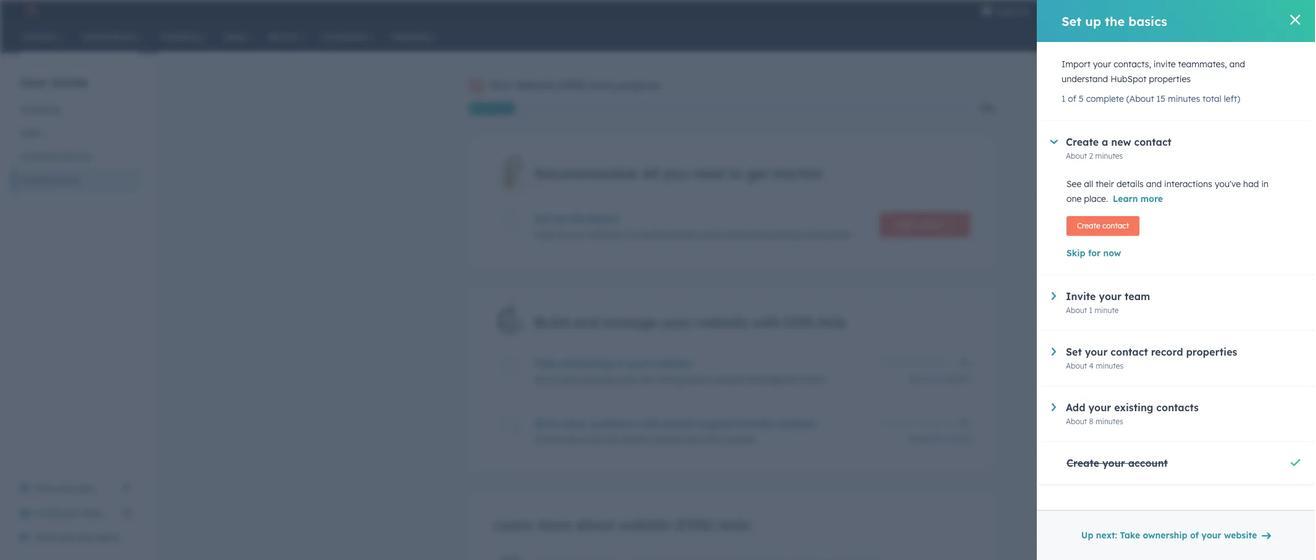 Task type: vqa. For each thing, say whether or not it's contained in the screenshot.
the right Website
yes



Task type: describe. For each thing, give the bounding box(es) containing it.
marketing
[[20, 105, 61, 116]]

with down grow your audience with search engine-friendly content button
[[684, 435, 701, 446]]

1 of 5 complete (about 15 minutes total left)
[[1062, 93, 1241, 105]]

up next: take ownership of your website button
[[1074, 524, 1279, 549]]

25
[[932, 375, 941, 384]]

content inside take ownership of your website build and customize your site with powerful content management tools
[[714, 375, 745, 386]]

hubspot inside import your contacts, invite teammates, and understand hubspot properties
[[1111, 74, 1147, 85]]

service
[[62, 152, 92, 163]]

grow
[[535, 418, 561, 430]]

search image
[[1280, 32, 1289, 41]]

website (cms)
[[20, 175, 79, 186]]

and inside see all their details and interactions you've had in one place.
[[1147, 179, 1162, 190]]

import your contacts, invite teammates, and understand hubspot properties
[[1062, 59, 1246, 85]]

start tasks button
[[880, 213, 970, 238]]

and inside import your contacts, invite teammates, and understand hubspot properties
[[1230, 59, 1246, 70]]

search button
[[1274, 26, 1295, 47]]

attract
[[622, 435, 650, 446]]

provation design studio
[[1180, 5, 1272, 15]]

understand inside set up the basics import your contacts, invite teammates, and understand hubspot properties
[[721, 230, 768, 241]]

marketing button
[[12, 98, 139, 122]]

engine-
[[698, 418, 736, 430]]

up for set up the basics import your contacts, invite teammates, and understand hubspot properties
[[554, 213, 567, 225]]

create contact link
[[1067, 216, 1140, 236]]

interactions
[[1165, 179, 1213, 190]]

2 horizontal spatial (cms)
[[674, 517, 714, 534]]

next:
[[1097, 531, 1118, 542]]

in
[[1262, 179, 1269, 190]]

site inside grow your audience with search engine-friendly content publish your site and attract visitors with your content
[[587, 435, 602, 446]]

set up the basics button
[[535, 213, 870, 225]]

recommended:
[[535, 165, 638, 183]]

and left manage
[[573, 314, 599, 331]]

website (cms) button
[[12, 169, 139, 192]]

set up the basics import your contacts, invite teammates, and understand hubspot properties
[[535, 213, 850, 241]]

with inside take ownership of your website build and customize your site with powerful content management tools
[[657, 375, 674, 386]]

hub
[[818, 314, 846, 331]]

progress
[[617, 79, 660, 92]]

minutes inside "add your existing contacts about 8 minutes"
[[1096, 418, 1124, 427]]

customer
[[20, 152, 59, 163]]

invite your team
[[35, 508, 103, 520]]

build and manage your website with cms hub
[[535, 314, 846, 331]]

with left cms
[[752, 314, 781, 331]]

grow your audience with search engine-friendly content publish your site and attract visitors with your content
[[535, 418, 815, 446]]

about left 25
[[909, 375, 930, 384]]

your inside import your contacts, invite teammates, and understand hubspot properties
[[1093, 59, 1112, 70]]

your inside set up the basics import your contacts, invite teammates, and understand hubspot properties
[[566, 230, 585, 241]]

minutes inside create a new contact about 2 minutes
[[1096, 152, 1123, 161]]

powerful
[[676, 375, 712, 386]]

caret image for create
[[1050, 140, 1058, 144]]

1 vertical spatial content
[[777, 418, 815, 430]]

8
[[1090, 418, 1094, 427]]

your inside up next: take ownership of your website "button"
[[1202, 531, 1222, 542]]

view your plan
[[35, 484, 95, 495]]

0 horizontal spatial tools
[[589, 79, 614, 92]]

0 vertical spatial of
[[1068, 93, 1077, 105]]

all
[[642, 165, 659, 183]]

grow your audience with search engine-friendly content button
[[535, 418, 870, 430]]

menu containing provation design studio
[[973, 0, 1291, 20]]

calling icon image
[[1047, 5, 1058, 16]]

invite your team button
[[12, 502, 139, 526]]

basics for set up the basics import your contacts, invite teammates, and understand hubspot properties
[[589, 213, 620, 225]]

you
[[663, 165, 688, 183]]

friendly
[[736, 418, 774, 430]]

more for learn more about website (cms) tools
[[537, 517, 571, 534]]

minutes right 15
[[1168, 93, 1201, 105]]

teammates, inside import your contacts, invite teammates, and understand hubspot properties
[[1179, 59, 1228, 70]]

user guide views element
[[12, 53, 139, 192]]

complete
[[1087, 93, 1124, 105]]

recommended: all you need to get started
[[535, 165, 821, 183]]

invite inside import your contacts, invite teammates, and understand hubspot properties
[[1154, 59, 1176, 70]]

help button
[[1094, 0, 1115, 20]]

the for set up the basics
[[1105, 13, 1125, 29]]

import inside set up the basics import your contacts, invite teammates, and understand hubspot properties
[[535, 230, 564, 241]]

team for invite your team about 1 minute
[[1125, 291, 1151, 303]]

marketplaces image
[[1073, 6, 1084, 17]]

start overview demo
[[35, 533, 120, 544]]

details
[[1117, 179, 1144, 190]]

create for create contact
[[1077, 221, 1101, 231]]

audience
[[590, 418, 635, 430]]

learn for learn more
[[1113, 194, 1138, 205]]

take ownership of your website button
[[535, 358, 870, 370]]

learn more about website (cms) tools
[[494, 517, 750, 534]]

add your existing contacts about 8 minutes
[[1066, 402, 1199, 427]]

overview
[[57, 533, 94, 544]]

build inside take ownership of your website build and customize your site with powerful content management tools
[[535, 375, 555, 386]]

notifications button
[[1136, 0, 1157, 20]]

ownership inside "button"
[[1143, 531, 1188, 542]]

customer service
[[20, 152, 92, 163]]

set up the basics dialog
[[1037, 0, 1316, 561]]

all
[[1084, 179, 1094, 190]]

a
[[1102, 136, 1109, 148]]

Search HubSpot search field
[[1133, 26, 1284, 47]]

basics for set up the basics
[[1129, 13, 1168, 29]]

create a new contact about 2 minutes
[[1066, 136, 1172, 161]]

about
[[575, 517, 615, 534]]

1 horizontal spatial (cms)
[[557, 79, 586, 92]]

take inside take ownership of your website build and customize your site with powerful content management tools
[[535, 358, 558, 370]]

start overview demo link
[[12, 526, 139, 551]]

hubspot image
[[22, 2, 37, 17]]

create contact
[[1077, 221, 1129, 231]]

total
[[1203, 93, 1222, 105]]

about inside invite your team about 1 minute
[[1066, 306, 1088, 315]]

(cms) inside button
[[55, 175, 79, 186]]

take inside "button"
[[1120, 531, 1141, 542]]

(about
[[1127, 93, 1155, 105]]

hubspot inside set up the basics import your contacts, invite teammates, and understand hubspot properties
[[770, 230, 806, 241]]

see all their details and interactions you've had in one place.
[[1067, 179, 1269, 205]]

user guide
[[20, 75, 88, 90]]

sales button
[[12, 122, 139, 145]]

place.
[[1084, 194, 1109, 205]]

hubspot link
[[15, 2, 46, 17]]

2
[[1090, 152, 1094, 161]]

contacts
[[1157, 402, 1199, 414]]

caret image for set
[[1052, 348, 1056, 356]]

properties inside "set your contact record properties about 4 minutes"
[[1187, 346, 1238, 359]]

set for set up the basics
[[1062, 13, 1082, 29]]

manage
[[603, 314, 658, 331]]

website inside button
[[20, 175, 53, 186]]

start for start overview demo
[[35, 533, 55, 544]]

now
[[1104, 248, 1122, 259]]

skip for now
[[1067, 248, 1122, 259]]

set your contact record properties about 4 minutes
[[1066, 346, 1238, 371]]

of inside take ownership of your website build and customize your site with powerful content management tools
[[615, 358, 625, 370]]

demo
[[96, 533, 120, 544]]

1 link opens in a new window image from the top
[[122, 482, 131, 497]]

add
[[1066, 402, 1086, 414]]

4
[[1090, 362, 1094, 371]]

set up the basics
[[1062, 13, 1168, 29]]



Task type: locate. For each thing, give the bounding box(es) containing it.
create up 2
[[1066, 136, 1099, 148]]

take up grow
[[535, 358, 558, 370]]

skip for now button
[[1067, 246, 1286, 261]]

website down customer
[[20, 175, 53, 186]]

contacts, inside set up the basics import your contacts, invite teammates, and understand hubspot properties
[[587, 230, 625, 241]]

menu
[[973, 0, 1291, 20]]

1 vertical spatial set
[[535, 213, 551, 225]]

teammates,
[[1179, 59, 1228, 70], [652, 230, 701, 241]]

1 vertical spatial learn
[[494, 517, 533, 534]]

website
[[515, 79, 554, 92], [20, 175, 53, 186]]

contact left record
[[1111, 346, 1148, 359]]

up right the marketplaces icon
[[1086, 13, 1102, 29]]

0 vertical spatial hubspot
[[1111, 74, 1147, 85]]

2 vertical spatial set
[[1066, 346, 1082, 359]]

0 horizontal spatial basics
[[589, 213, 620, 225]]

1 horizontal spatial of
[[1068, 93, 1077, 105]]

0 horizontal spatial ownership
[[561, 358, 612, 370]]

0 vertical spatial contact
[[1135, 136, 1172, 148]]

and down audience
[[604, 435, 620, 446]]

customize
[[576, 375, 617, 386]]

team inside invite your team about 1 minute
[[1125, 291, 1151, 303]]

invite inside invite your team about 1 minute
[[1066, 291, 1096, 303]]

skip
[[1067, 248, 1086, 259]]

0 vertical spatial website
[[515, 79, 554, 92]]

1 vertical spatial the
[[570, 213, 586, 225]]

0 vertical spatial site
[[640, 375, 655, 386]]

with left powerful
[[657, 375, 674, 386]]

minutes right 26
[[943, 435, 970, 444]]

design
[[1219, 5, 1245, 15]]

1 build from the top
[[535, 314, 569, 331]]

notifications image
[[1141, 6, 1152, 17]]

marketplaces button
[[1066, 0, 1092, 20]]

more down details
[[1141, 194, 1163, 205]]

more inside 'button'
[[1141, 194, 1163, 205]]

record
[[1151, 346, 1184, 359]]

2 vertical spatial create
[[1067, 458, 1100, 470]]

understand
[[1062, 74, 1109, 85], [721, 230, 768, 241]]

1 horizontal spatial contacts,
[[1114, 59, 1152, 70]]

1 vertical spatial more
[[537, 517, 571, 534]]

0% for grow your audience with search engine-friendly content
[[960, 419, 970, 428]]

ownership right next:
[[1143, 531, 1188, 542]]

settings link
[[1118, 3, 1133, 16]]

0 vertical spatial learn
[[1113, 194, 1138, 205]]

1 horizontal spatial invite
[[1154, 59, 1176, 70]]

guide
[[52, 75, 88, 90]]

tools inside take ownership of your website build and customize your site with powerful content management tools
[[805, 375, 825, 386]]

1 horizontal spatial more
[[1141, 194, 1163, 205]]

1 horizontal spatial team
[[1125, 291, 1151, 303]]

take right next:
[[1120, 531, 1141, 542]]

1 vertical spatial of
[[615, 358, 625, 370]]

0 horizontal spatial understand
[[721, 230, 768, 241]]

your inside "invite your team" button
[[61, 508, 79, 520]]

the inside dialog
[[1105, 13, 1125, 29]]

1 horizontal spatial site
[[640, 375, 655, 386]]

james peterson image
[[1167, 4, 1178, 15]]

your website (cms) tools progress
[[489, 79, 660, 92]]

0 vertical spatial the
[[1105, 13, 1125, 29]]

0 vertical spatial take
[[535, 358, 558, 370]]

0 horizontal spatial the
[[570, 213, 586, 225]]

set for set your contact record properties about 4 minutes
[[1066, 346, 1082, 359]]

contact up now
[[1103, 221, 1129, 231]]

0 horizontal spatial team
[[81, 508, 103, 520]]

and inside grow your audience with search engine-friendly content publish your site and attract visitors with your content
[[604, 435, 620, 446]]

invite
[[1154, 59, 1176, 70], [627, 230, 649, 241]]

and down set up the basics button
[[703, 230, 719, 241]]

0 vertical spatial caret image
[[1050, 140, 1058, 144]]

0 vertical spatial understand
[[1062, 74, 1109, 85]]

the for set up the basics import your contacts, invite teammates, and understand hubspot properties
[[570, 213, 586, 225]]

1 vertical spatial (cms)
[[55, 175, 79, 186]]

properties inside set up the basics import your contacts, invite teammates, and understand hubspot properties
[[809, 230, 850, 241]]

about inside "set your contact record properties about 4 minutes"
[[1066, 362, 1088, 371]]

1 vertical spatial invite
[[35, 508, 58, 520]]

caret image left add
[[1052, 404, 1056, 412]]

1 horizontal spatial take
[[1120, 531, 1141, 542]]

26
[[932, 435, 941, 444]]

0 horizontal spatial invite
[[35, 508, 58, 520]]

0 horizontal spatial learn
[[494, 517, 533, 534]]

site left powerful
[[640, 375, 655, 386]]

learn more button
[[1113, 192, 1163, 207]]

1 horizontal spatial basics
[[1129, 13, 1168, 29]]

website right your
[[515, 79, 554, 92]]

0 vertical spatial team
[[1125, 291, 1151, 303]]

2 vertical spatial content
[[724, 435, 755, 446]]

team inside button
[[81, 508, 103, 520]]

0 horizontal spatial invite
[[627, 230, 649, 241]]

team for invite your team
[[81, 508, 103, 520]]

and inside set up the basics import your contacts, invite teammates, and understand hubspot properties
[[703, 230, 719, 241]]

0 horizontal spatial site
[[587, 435, 602, 446]]

and inside take ownership of your website build and customize your site with powerful content management tools
[[558, 375, 574, 386]]

provation design studio button
[[1159, 0, 1290, 20]]

site down audience
[[587, 435, 602, 446]]

0 vertical spatial 0%
[[960, 359, 970, 368]]

and left customize
[[558, 375, 574, 386]]

start left tasks
[[896, 220, 917, 231]]

minutes right 4
[[1096, 362, 1124, 371]]

minutes down a
[[1096, 152, 1123, 161]]

account
[[1129, 458, 1168, 470]]

0 vertical spatial up
[[1086, 13, 1102, 29]]

1 horizontal spatial up
[[1086, 13, 1102, 29]]

0% up about 26 minutes
[[960, 419, 970, 428]]

minutes right 8 in the right bottom of the page
[[1096, 418, 1124, 427]]

website
[[697, 314, 748, 331], [654, 358, 692, 370], [619, 517, 670, 534], [1225, 531, 1258, 542]]

2 vertical spatial caret image
[[1052, 404, 1056, 412]]

2 vertical spatial tools
[[718, 517, 750, 534]]

teammates, inside set up the basics import your contacts, invite teammates, and understand hubspot properties
[[652, 230, 701, 241]]

learn more
[[1113, 194, 1163, 205]]

up
[[1082, 531, 1094, 542]]

cms
[[785, 314, 814, 331]]

2 vertical spatial (cms)
[[674, 517, 714, 534]]

properties inside import your contacts, invite teammates, and understand hubspot properties
[[1149, 74, 1191, 85]]

create for create a new contact about 2 minutes
[[1066, 136, 1099, 148]]

1 vertical spatial properties
[[809, 230, 850, 241]]

calling icon button
[[1042, 2, 1063, 18]]

1 horizontal spatial teammates,
[[1179, 59, 1228, 70]]

see
[[1067, 179, 1082, 190]]

0 vertical spatial properties
[[1149, 74, 1191, 85]]

of inside "button"
[[1191, 531, 1199, 542]]

website inside take ownership of your website build and customize your site with powerful content management tools
[[654, 358, 692, 370]]

team
[[1125, 291, 1151, 303], [81, 508, 103, 520]]

0 vertical spatial build
[[535, 314, 569, 331]]

1 horizontal spatial website
[[515, 79, 554, 92]]

minutes inside "set your contact record properties about 4 minutes"
[[1096, 362, 1124, 371]]

0% up about 25 minutes
[[960, 359, 970, 368]]

2 horizontal spatial of
[[1191, 531, 1199, 542]]

caret image
[[1050, 140, 1058, 144], [1052, 348, 1056, 356], [1052, 404, 1056, 412]]

1 vertical spatial take
[[1120, 531, 1141, 542]]

your
[[489, 79, 512, 92]]

about inside "add your existing contacts about 8 minutes"
[[1066, 418, 1088, 427]]

teammates, down set up the basics button
[[652, 230, 701, 241]]

1 vertical spatial site
[[587, 435, 602, 446]]

start tasks
[[896, 220, 942, 231]]

understand inside import your contacts, invite teammates, and understand hubspot properties
[[1062, 74, 1109, 85]]

invite for invite your team about 1 minute
[[1066, 291, 1096, 303]]

1 vertical spatial caret image
[[1052, 348, 1056, 356]]

create inside create a new contact about 2 minutes
[[1066, 136, 1099, 148]]

up inside dialog
[[1086, 13, 1102, 29]]

your website (cms) tools progress progress bar
[[469, 103, 515, 115]]

1 vertical spatial invite
[[627, 230, 649, 241]]

about down add
[[1066, 418, 1088, 427]]

0 vertical spatial basics
[[1129, 13, 1168, 29]]

and up left)
[[1230, 59, 1246, 70]]

import
[[1062, 59, 1091, 70], [535, 230, 564, 241]]

get
[[747, 165, 769, 183]]

learn inside 'button'
[[1113, 194, 1138, 205]]

set inside "set your contact record properties about 4 minutes"
[[1066, 346, 1082, 359]]

up down recommended:
[[554, 213, 567, 225]]

2 build from the top
[[535, 375, 555, 386]]

invite for invite your team
[[35, 508, 58, 520]]

more left about
[[537, 517, 571, 534]]

of
[[1068, 93, 1077, 105], [615, 358, 625, 370], [1191, 531, 1199, 542]]

invite down view
[[35, 508, 58, 520]]

for
[[1089, 248, 1101, 259]]

2 horizontal spatial tools
[[805, 375, 825, 386]]

0 horizontal spatial hubspot
[[770, 230, 806, 241]]

about left 2
[[1066, 152, 1088, 161]]

1 left 5
[[1062, 93, 1066, 105]]

contacts, inside import your contacts, invite teammates, and understand hubspot properties
[[1114, 59, 1152, 70]]

link opens in a new window image
[[122, 482, 131, 497], [122, 484, 131, 494]]

1 vertical spatial basics
[[589, 213, 620, 225]]

upgrade
[[995, 6, 1030, 16]]

up next: take ownership of your website
[[1082, 531, 1258, 542]]

0% for take ownership of your website
[[960, 359, 970, 368]]

1 vertical spatial contact
[[1103, 221, 1129, 231]]

new
[[1112, 136, 1132, 148]]

upgrade image
[[982, 6, 993, 17]]

2 vertical spatial of
[[1191, 531, 1199, 542]]

1 horizontal spatial start
[[896, 220, 917, 231]]

0 vertical spatial teammates,
[[1179, 59, 1228, 70]]

1 horizontal spatial understand
[[1062, 74, 1109, 85]]

view your plan link
[[12, 477, 139, 502]]

your inside invite your team about 1 minute
[[1099, 291, 1122, 303]]

2 link opens in a new window image from the top
[[122, 484, 131, 494]]

1 vertical spatial start
[[35, 533, 55, 544]]

start left overview
[[35, 533, 55, 544]]

0 horizontal spatial up
[[554, 213, 567, 225]]

invite your team about 1 minute
[[1066, 291, 1151, 315]]

0 horizontal spatial 1
[[1062, 93, 1066, 105]]

1 horizontal spatial 1
[[1090, 306, 1093, 315]]

1 horizontal spatial tools
[[718, 517, 750, 534]]

about left minute
[[1066, 306, 1088, 315]]

your inside "set your contact record properties about 4 minutes"
[[1085, 346, 1108, 359]]

started
[[773, 165, 821, 183]]

0 horizontal spatial import
[[535, 230, 564, 241]]

0 horizontal spatial of
[[615, 358, 625, 370]]

invite inside button
[[35, 508, 58, 520]]

9%
[[980, 103, 995, 115]]

1 vertical spatial up
[[554, 213, 567, 225]]

help image
[[1099, 6, 1110, 17]]

1 vertical spatial build
[[535, 375, 555, 386]]

1 vertical spatial 0%
[[960, 419, 970, 428]]

need
[[692, 165, 725, 183]]

your inside view your plan link
[[57, 484, 75, 495]]

start for start tasks
[[896, 220, 917, 231]]

menu item
[[1039, 0, 1041, 20]]

your
[[1093, 59, 1112, 70], [566, 230, 585, 241], [1099, 291, 1122, 303], [662, 314, 693, 331], [1085, 346, 1108, 359], [628, 358, 651, 370], [619, 375, 638, 386], [1089, 402, 1112, 414], [564, 418, 587, 430], [567, 435, 585, 446], [704, 435, 722, 446], [1103, 458, 1126, 470], [57, 484, 75, 495], [61, 508, 79, 520], [1202, 531, 1222, 542]]

tools
[[589, 79, 614, 92], [805, 375, 825, 386], [718, 517, 750, 534]]

import inside import your contacts, invite teammates, and understand hubspot properties
[[1062, 59, 1091, 70]]

user
[[20, 75, 48, 90]]

publish
[[535, 435, 564, 446]]

contact inside create a new contact about 2 minutes
[[1135, 136, 1172, 148]]

understand down set up the basics button
[[721, 230, 768, 241]]

set inside set up the basics import your contacts, invite teammates, and understand hubspot properties
[[535, 213, 551, 225]]

basics inside set up the basics import your contacts, invite teammates, and understand hubspot properties
[[589, 213, 620, 225]]

caret image for add
[[1052, 404, 1056, 412]]

basics inside dialog
[[1129, 13, 1168, 29]]

more for learn more
[[1141, 194, 1163, 205]]

provation
[[1180, 5, 1217, 15]]

about 26 minutes
[[909, 435, 970, 444]]

invite inside set up the basics import your contacts, invite teammates, and understand hubspot properties
[[627, 230, 649, 241]]

view
[[35, 484, 54, 495]]

caret image left a
[[1050, 140, 1058, 144]]

invite right caret image
[[1066, 291, 1096, 303]]

ownership up customize
[[561, 358, 612, 370]]

0 vertical spatial 1
[[1062, 93, 1066, 105]]

0 vertical spatial ownership
[[561, 358, 612, 370]]

website inside up next: take ownership of your website "button"
[[1225, 531, 1258, 542]]

and up learn more
[[1147, 179, 1162, 190]]

1 vertical spatial contacts,
[[587, 230, 625, 241]]

1 vertical spatial teammates,
[[652, 230, 701, 241]]

0 vertical spatial start
[[896, 220, 917, 231]]

learn
[[1113, 194, 1138, 205], [494, 517, 533, 534]]

about left 4
[[1066, 362, 1088, 371]]

1 vertical spatial hubspot
[[770, 230, 806, 241]]

management
[[748, 375, 803, 386]]

content down take ownership of your website button
[[714, 375, 745, 386]]

site inside take ownership of your website build and customize your site with powerful content management tools
[[640, 375, 655, 386]]

1 horizontal spatial the
[[1105, 13, 1125, 29]]

learn for learn more about website (cms) tools
[[494, 517, 533, 534]]

create down place.
[[1077, 221, 1101, 231]]

up for set up the basics
[[1086, 13, 1102, 29]]

settings image
[[1120, 5, 1131, 16]]

existing
[[1115, 402, 1154, 414]]

your inside "add your existing contacts about 8 minutes"
[[1089, 402, 1112, 414]]

about 25 minutes
[[909, 375, 970, 384]]

about left 26
[[909, 435, 930, 444]]

contact right new
[[1135, 136, 1172, 148]]

basics
[[1129, 13, 1168, 29], [589, 213, 620, 225]]

0%
[[960, 359, 970, 368], [960, 419, 970, 428]]

content right friendly
[[777, 418, 815, 430]]

1 left minute
[[1090, 306, 1093, 315]]

0 vertical spatial (cms)
[[557, 79, 586, 92]]

1
[[1062, 93, 1066, 105], [1090, 306, 1093, 315]]

set for set up the basics import your contacts, invite teammates, and understand hubspot properties
[[535, 213, 551, 225]]

teammates, down search hubspot search field
[[1179, 59, 1228, 70]]

0 horizontal spatial website
[[20, 175, 53, 186]]

create for create your account
[[1067, 458, 1100, 470]]

team down skip for now button
[[1125, 291, 1151, 303]]

had
[[1244, 179, 1259, 190]]

1 vertical spatial team
[[81, 508, 103, 520]]

1 horizontal spatial invite
[[1066, 291, 1096, 303]]

0 vertical spatial more
[[1141, 194, 1163, 205]]

create down 8 in the right bottom of the page
[[1067, 458, 1100, 470]]

up inside set up the basics import your contacts, invite teammates, and understand hubspot properties
[[554, 213, 567, 225]]

1 vertical spatial create
[[1077, 221, 1101, 231]]

left)
[[1224, 93, 1241, 105]]

1 horizontal spatial hubspot
[[1111, 74, 1147, 85]]

1 vertical spatial import
[[535, 230, 564, 241]]

1 vertical spatial tools
[[805, 375, 825, 386]]

minute
[[1095, 306, 1119, 315]]

2 vertical spatial contact
[[1111, 346, 1148, 359]]

0 vertical spatial import
[[1062, 59, 1091, 70]]

content down friendly
[[724, 435, 755, 446]]

caret image
[[1052, 293, 1056, 300]]

set
[[1062, 13, 1082, 29], [535, 213, 551, 225], [1066, 346, 1082, 359]]

up
[[1086, 13, 1102, 29], [554, 213, 567, 225]]

plan
[[77, 484, 95, 495]]

understand up 5
[[1062, 74, 1109, 85]]

caret image down caret image
[[1052, 348, 1056, 356]]

customer service button
[[12, 145, 139, 169]]

0 vertical spatial tools
[[589, 79, 614, 92]]

the inside set up the basics import your contacts, invite teammates, and understand hubspot properties
[[570, 213, 586, 225]]

invite
[[1066, 291, 1096, 303], [35, 508, 58, 520]]

start inside button
[[896, 220, 917, 231]]

about inside create a new contact about 2 minutes
[[1066, 152, 1088, 161]]

contact inside "set your contact record properties about 4 minutes"
[[1111, 346, 1148, 359]]

1 vertical spatial 1
[[1090, 306, 1093, 315]]

with up attract
[[638, 418, 659, 430]]

team down plan
[[81, 508, 103, 520]]

minutes right 25
[[943, 375, 970, 384]]

tasks
[[920, 220, 942, 231]]

0 vertical spatial invite
[[1154, 59, 1176, 70]]

ownership inside take ownership of your website build and customize your site with powerful content management tools
[[561, 358, 612, 370]]

sales
[[20, 128, 41, 139]]

0 vertical spatial content
[[714, 375, 745, 386]]

0 horizontal spatial contacts,
[[587, 230, 625, 241]]

1 0% from the top
[[960, 359, 970, 368]]

start
[[896, 220, 917, 231], [35, 533, 55, 544]]

5
[[1079, 93, 1084, 105]]

close image
[[1291, 15, 1301, 25]]

2 0% from the top
[[960, 419, 970, 428]]

1 inside invite your team about 1 minute
[[1090, 306, 1093, 315]]



